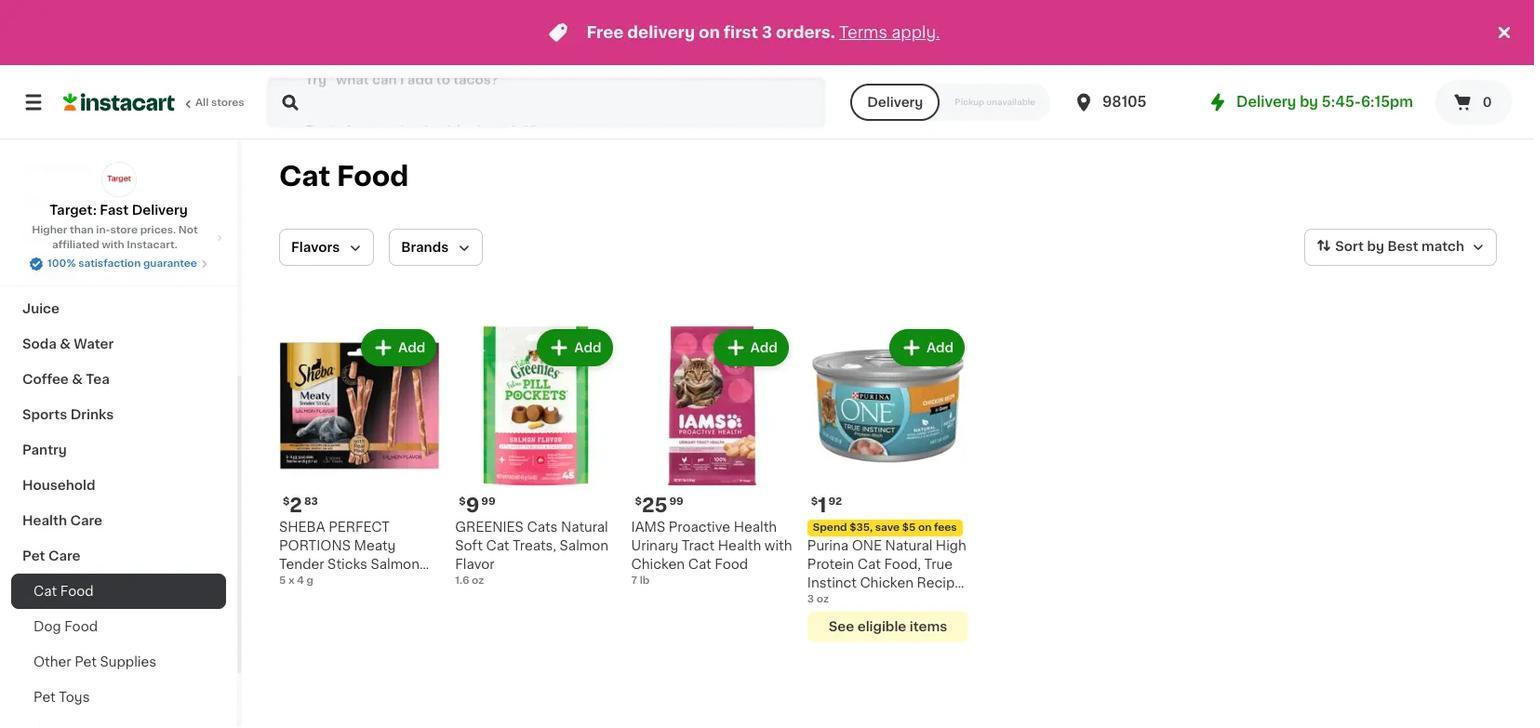 Task type: locate. For each thing, give the bounding box(es) containing it.
chicken down urinary
[[632, 559, 685, 572]]

cat down 'sticks'
[[322, 577, 345, 590]]

1
[[818, 496, 827, 516]]

salmon inside greenies cats natural soft cat treats, salmon flavor 1.6 oz
[[560, 540, 609, 553]]

cream
[[46, 161, 91, 174]]

food right dog
[[64, 621, 98, 634]]

cheese
[[22, 267, 74, 280]]

3 $ from the left
[[635, 497, 642, 508]]

salmon right treats,
[[560, 540, 609, 553]]

care down health care
[[48, 550, 80, 563]]

ice
[[22, 161, 43, 174]]

meat & seafood link
[[11, 114, 226, 150]]

pet down health care
[[22, 550, 45, 563]]

instacart logo image
[[63, 91, 175, 114]]

on right $5
[[919, 523, 932, 534]]

oz right 1.6
[[472, 576, 484, 587]]

in
[[808, 596, 819, 609]]

$35,
[[850, 523, 873, 534]]

iams proactive health urinary tract health with chicken cat food 7 lb
[[632, 522, 793, 587]]

bakery link
[[11, 221, 226, 256]]

instinct
[[808, 577, 857, 590]]

2 99 from the left
[[670, 497, 684, 508]]

flavor
[[455, 559, 495, 572], [279, 577, 319, 590]]

0 horizontal spatial oz
[[472, 576, 484, 587]]

by inside field
[[1368, 240, 1385, 253]]

$5
[[903, 523, 916, 534]]

$ up greenies
[[459, 497, 466, 508]]

cat food up dog food
[[34, 586, 94, 599]]

chicken inside purina one natural high protein cat food, true instinct chicken recipe in gravy
[[861, 577, 914, 590]]

& for coffee
[[72, 373, 83, 386]]

1 vertical spatial with
[[765, 540, 793, 553]]

cat inside purina one natural high protein cat food, true instinct chicken recipe in gravy
[[858, 559, 881, 572]]

limited time offer region
[[0, 0, 1494, 65]]

add for 9
[[575, 342, 602, 355]]

2 $ from the left
[[459, 497, 466, 508]]

0 horizontal spatial 3
[[762, 25, 773, 40]]

delivery
[[628, 25, 695, 40]]

chicken down food,
[[861, 577, 914, 590]]

4 $ from the left
[[812, 497, 818, 508]]

1 horizontal spatial on
[[919, 523, 932, 534]]

0 vertical spatial natural
[[561, 522, 609, 535]]

1 vertical spatial on
[[919, 523, 932, 534]]

water
[[74, 338, 114, 351]]

urinary
[[632, 540, 679, 553]]

1 add from the left
[[398, 342, 426, 355]]

delivery for delivery by 5:45-6:15pm
[[1237, 95, 1297, 109]]

sports drinks
[[22, 409, 114, 422]]

add button for 9
[[539, 331, 611, 365]]

with left purina
[[765, 540, 793, 553]]

cat down the tract
[[688, 559, 712, 572]]

oz inside greenies cats natural soft cat treats, salmon flavor 1.6 oz
[[472, 576, 484, 587]]

83
[[304, 497, 318, 508]]

terms
[[840, 25, 888, 40]]

target:
[[50, 204, 97, 217]]

fees
[[935, 523, 958, 534]]

3 oz
[[808, 595, 829, 605]]

0 vertical spatial chicken
[[632, 559, 685, 572]]

Search field
[[268, 78, 825, 127]]

0 vertical spatial oz
[[472, 576, 484, 587]]

$ up 'iams'
[[635, 497, 642, 508]]

treats
[[349, 577, 389, 590]]

0 vertical spatial flavor
[[455, 559, 495, 572]]

by right sort
[[1368, 240, 1385, 253]]

health up 'pet care' at the left
[[22, 515, 67, 528]]

0 horizontal spatial with
[[102, 240, 124, 250]]

3 right first
[[762, 25, 773, 40]]

1 product group from the left
[[279, 326, 441, 590]]

ice cream link
[[11, 150, 226, 185]]

0 vertical spatial &
[[60, 126, 71, 139]]

food inside dog food link
[[64, 621, 98, 634]]

high
[[936, 540, 967, 553]]

1 horizontal spatial with
[[765, 540, 793, 553]]

care down household at the left of the page
[[70, 515, 102, 528]]

2 vertical spatial pet
[[34, 692, 56, 705]]

pet toys
[[34, 692, 90, 705]]

0 vertical spatial salmon
[[560, 540, 609, 553]]

delivery inside button
[[868, 96, 924, 109]]

delivery left 5:45-
[[1237, 95, 1297, 109]]

& right soda
[[60, 338, 71, 351]]

0 horizontal spatial chicken
[[632, 559, 685, 572]]

$ left 92
[[812, 497, 818, 508]]

1 horizontal spatial natural
[[886, 540, 933, 553]]

1 vertical spatial &
[[60, 338, 71, 351]]

g
[[307, 576, 314, 587]]

oz down "instinct"
[[817, 595, 829, 605]]

None search field
[[266, 76, 827, 128]]

5 x 4 g
[[279, 576, 314, 587]]

toys
[[59, 692, 90, 705]]

4
[[297, 576, 304, 587]]

first
[[724, 25, 759, 40]]

1 vertical spatial cat food
[[34, 586, 94, 599]]

$ inside $ 2 83
[[283, 497, 290, 508]]

1 horizontal spatial 99
[[670, 497, 684, 508]]

flavor inside sheba perfect portions meaty tender sticks salmon flavor cat treats
[[279, 577, 319, 590]]

$ inside $ 1 92
[[812, 497, 818, 508]]

care for health care
[[70, 515, 102, 528]]

2 horizontal spatial delivery
[[1237, 95, 1297, 109]]

0 horizontal spatial flavor
[[279, 577, 319, 590]]

99
[[482, 497, 496, 508], [670, 497, 684, 508]]

0 horizontal spatial 99
[[482, 497, 496, 508]]

1 horizontal spatial salmon
[[560, 540, 609, 553]]

1 vertical spatial salmon
[[371, 559, 420, 572]]

99 inside $ 25 99
[[670, 497, 684, 508]]

natural down $5
[[886, 540, 933, 553]]

1 vertical spatial by
[[1368, 240, 1385, 253]]

cat food up flavors dropdown button
[[279, 163, 409, 190]]

99 right 9
[[482, 497, 496, 508]]

cat inside greenies cats natural soft cat treats, salmon flavor 1.6 oz
[[486, 540, 510, 553]]

target: fast delivery logo image
[[101, 162, 136, 197]]

add for 25
[[751, 342, 778, 355]]

service type group
[[851, 84, 1051, 121]]

purina
[[808, 540, 849, 553]]

4 add button from the left
[[892, 331, 964, 365]]

1 horizontal spatial 3
[[808, 595, 815, 605]]

on left first
[[699, 25, 720, 40]]

1 vertical spatial flavor
[[279, 577, 319, 590]]

1 vertical spatial chicken
[[861, 577, 914, 590]]

cat down one on the bottom right of page
[[858, 559, 881, 572]]

health
[[22, 515, 67, 528], [734, 522, 777, 535], [718, 540, 762, 553]]

health right 'proactive' at the left bottom of page
[[734, 522, 777, 535]]

affiliated
[[52, 240, 99, 250]]

product group containing 9
[[455, 326, 617, 589]]

0 vertical spatial care
[[70, 515, 102, 528]]

salmon inside sheba perfect portions meaty tender sticks salmon flavor cat treats
[[371, 559, 420, 572]]

1 horizontal spatial chicken
[[861, 577, 914, 590]]

0 horizontal spatial salmon
[[371, 559, 420, 572]]

1 vertical spatial natural
[[886, 540, 933, 553]]

natural right cats
[[561, 522, 609, 535]]

higher than in-store prices. not affiliated with instacart.
[[32, 225, 198, 250]]

$ inside $ 9 99
[[459, 497, 466, 508]]

care for pet care
[[48, 550, 80, 563]]

delivery up prices.
[[132, 204, 188, 217]]

pet for pet care
[[22, 550, 45, 563]]

& right 'meat'
[[60, 126, 71, 139]]

sort
[[1336, 240, 1365, 253]]

iams
[[632, 522, 666, 535]]

natural inside purina one natural high protein cat food, true instinct chicken recipe in gravy
[[886, 540, 933, 553]]

0 vertical spatial 3
[[762, 25, 773, 40]]

0 vertical spatial on
[[699, 25, 720, 40]]

drinks
[[70, 409, 114, 422]]

dog food
[[34, 621, 98, 634]]

0 button
[[1436, 80, 1513, 125]]

3 add button from the left
[[715, 331, 787, 365]]

cat down greenies
[[486, 540, 510, 553]]

& left the tea
[[72, 373, 83, 386]]

food up dog food
[[60, 586, 94, 599]]

natural
[[561, 522, 609, 535], [886, 540, 933, 553]]

soda & water
[[22, 338, 114, 351]]

flavor inside greenies cats natural soft cat treats, salmon flavor 1.6 oz
[[455, 559, 495, 572]]

1 horizontal spatial oz
[[817, 595, 829, 605]]

3 down "instinct"
[[808, 595, 815, 605]]

2 add from the left
[[575, 342, 602, 355]]

1 add button from the left
[[363, 331, 435, 365]]

delivery down 'terms apply.' 'link'
[[868, 96, 924, 109]]

cheese link
[[11, 256, 226, 291]]

1 horizontal spatial delivery
[[868, 96, 924, 109]]

eligible
[[858, 621, 907, 634]]

2 vertical spatial &
[[72, 373, 83, 386]]

frozen
[[22, 196, 68, 209]]

cat up dog
[[34, 586, 57, 599]]

0 vertical spatial pet
[[22, 550, 45, 563]]

1 99 from the left
[[482, 497, 496, 508]]

household
[[22, 479, 95, 492]]

salmon down meaty
[[371, 559, 420, 572]]

other
[[34, 656, 71, 669]]

3 inside product group
[[808, 595, 815, 605]]

0 horizontal spatial on
[[699, 25, 720, 40]]

$ for 25
[[635, 497, 642, 508]]

product group
[[279, 326, 441, 590], [455, 326, 617, 589], [632, 326, 793, 589], [808, 326, 969, 644]]

0 vertical spatial cat food
[[279, 163, 409, 190]]

on
[[699, 25, 720, 40], [919, 523, 932, 534]]

& for meat
[[60, 126, 71, 139]]

99 right 25
[[670, 497, 684, 508]]

pantry link
[[11, 433, 226, 468]]

chicken
[[632, 559, 685, 572], [861, 577, 914, 590]]

instacart.
[[127, 240, 178, 250]]

brands
[[401, 241, 449, 254]]

$ for 1
[[812, 497, 818, 508]]

food inside 'iams proactive health urinary tract health with chicken cat food 7 lb'
[[715, 559, 749, 572]]

$ inside $ 25 99
[[635, 497, 642, 508]]

0 horizontal spatial by
[[1301, 95, 1319, 109]]

1 horizontal spatial flavor
[[455, 559, 495, 572]]

1 vertical spatial oz
[[817, 595, 829, 605]]

sticks
[[328, 559, 368, 572]]

1 vertical spatial 3
[[808, 595, 815, 605]]

4 product group from the left
[[808, 326, 969, 644]]

3 add from the left
[[751, 342, 778, 355]]

natural inside greenies cats natural soft cat treats, salmon flavor 1.6 oz
[[561, 522, 609, 535]]

salmon
[[560, 540, 609, 553], [371, 559, 420, 572]]

product group containing 25
[[632, 326, 793, 589]]

1 $ from the left
[[283, 497, 290, 508]]

$ left 83
[[283, 497, 290, 508]]

1 vertical spatial care
[[48, 550, 80, 563]]

with
[[102, 240, 124, 250], [765, 540, 793, 553]]

product group containing 1
[[808, 326, 969, 644]]

food down 'proactive' at the left bottom of page
[[715, 559, 749, 572]]

2
[[290, 496, 302, 516]]

1 horizontal spatial by
[[1368, 240, 1385, 253]]

by left 5:45-
[[1301, 95, 1319, 109]]

99 inside $ 9 99
[[482, 497, 496, 508]]

98105
[[1103, 95, 1147, 109]]

3 product group from the left
[[632, 326, 793, 589]]

pet right the other
[[75, 656, 97, 669]]

with down in-
[[102, 240, 124, 250]]

0 horizontal spatial natural
[[561, 522, 609, 535]]

gravy
[[823, 596, 861, 609]]

2 add button from the left
[[539, 331, 611, 365]]

by for delivery
[[1301, 95, 1319, 109]]

tender
[[279, 559, 324, 572]]

6:15pm
[[1362, 95, 1414, 109]]

pet care link
[[11, 539, 226, 574]]

add
[[398, 342, 426, 355], [575, 342, 602, 355], [751, 342, 778, 355], [927, 342, 954, 355]]

0 horizontal spatial cat food
[[34, 586, 94, 599]]

juice link
[[11, 291, 226, 327]]

pet left toys
[[34, 692, 56, 705]]

2 product group from the left
[[455, 326, 617, 589]]

food inside cat food link
[[60, 586, 94, 599]]

cat inside sheba perfect portions meaty tender sticks salmon flavor cat treats
[[322, 577, 345, 590]]

food
[[337, 163, 409, 190], [715, 559, 749, 572], [60, 586, 94, 599], [64, 621, 98, 634]]

0 vertical spatial by
[[1301, 95, 1319, 109]]

0 vertical spatial with
[[102, 240, 124, 250]]



Task type: describe. For each thing, give the bounding box(es) containing it.
protein
[[808, 559, 855, 572]]

$ for 9
[[459, 497, 466, 508]]

supplies
[[100, 656, 156, 669]]

$ 1 92
[[812, 496, 843, 516]]

target: fast delivery link
[[50, 162, 188, 220]]

health right the tract
[[718, 540, 762, 553]]

other pet supplies link
[[11, 645, 226, 680]]

stores
[[211, 98, 245, 108]]

orders.
[[776, 25, 836, 40]]

coffee & tea
[[22, 373, 110, 386]]

flavors button
[[279, 229, 374, 266]]

delivery button
[[851, 84, 940, 121]]

1 vertical spatial pet
[[75, 656, 97, 669]]

sports drinks link
[[11, 397, 226, 433]]

frozen foods link
[[11, 185, 226, 221]]

with inside higher than in-store prices. not affiliated with instacart.
[[102, 240, 124, 250]]

treats,
[[513, 540, 557, 553]]

$ 25 99
[[635, 496, 684, 516]]

food up flavors dropdown button
[[337, 163, 409, 190]]

best
[[1388, 240, 1419, 253]]

meaty
[[354, 540, 396, 553]]

see eligible items button
[[808, 612, 969, 644]]

match
[[1422, 240, 1465, 253]]

portions
[[279, 540, 351, 553]]

1 horizontal spatial cat food
[[279, 163, 409, 190]]

satisfaction
[[78, 259, 141, 269]]

higher
[[32, 225, 67, 236]]

0 horizontal spatial delivery
[[132, 204, 188, 217]]

5:45-
[[1322, 95, 1362, 109]]

spend $35, save $5 on fees
[[813, 523, 958, 534]]

4 add from the left
[[927, 342, 954, 355]]

coffee & tea link
[[11, 362, 226, 397]]

coffee
[[22, 373, 69, 386]]

sports
[[22, 409, 67, 422]]

health inside health care link
[[22, 515, 67, 528]]

product group containing 2
[[279, 326, 441, 590]]

99 for 9
[[482, 497, 496, 508]]

flavor for 1.6
[[455, 559, 495, 572]]

on inside limited time offer region
[[699, 25, 720, 40]]

pet toys link
[[11, 680, 226, 716]]

store
[[110, 225, 138, 236]]

$ 2 83
[[283, 496, 318, 516]]

items
[[910, 621, 948, 634]]

recipe
[[917, 577, 964, 590]]

100% satisfaction guarantee button
[[29, 253, 208, 272]]

$ 9 99
[[459, 496, 496, 516]]

flavor for cat
[[279, 577, 319, 590]]

soda & water link
[[11, 327, 226, 362]]

100% satisfaction guarantee
[[48, 259, 197, 269]]

terms apply. link
[[840, 25, 941, 40]]

add button for 25
[[715, 331, 787, 365]]

flavors
[[291, 241, 340, 254]]

3 inside limited time offer region
[[762, 25, 773, 40]]

99 for 25
[[670, 497, 684, 508]]

soda
[[22, 338, 57, 351]]

cat inside cat food link
[[34, 586, 57, 599]]

soft
[[455, 540, 483, 553]]

salmon for sticks
[[371, 559, 420, 572]]

save
[[876, 523, 900, 534]]

free
[[587, 25, 624, 40]]

apply.
[[892, 25, 941, 40]]

pet for pet toys
[[34, 692, 56, 705]]

delivery for delivery
[[868, 96, 924, 109]]

meat & seafood
[[22, 126, 130, 139]]

ice cream
[[22, 161, 91, 174]]

brands button
[[389, 229, 483, 266]]

in-
[[96, 225, 110, 236]]

purina one natural high protein cat food, true instinct chicken recipe in gravy
[[808, 540, 967, 609]]

salmon for treats,
[[560, 540, 609, 553]]

household link
[[11, 468, 226, 504]]

health care
[[22, 515, 102, 528]]

sheba
[[279, 522, 325, 535]]

by for sort
[[1368, 240, 1385, 253]]

cat inside 'iams proactive health urinary tract health with chicken cat food 7 lb'
[[688, 559, 712, 572]]

spend
[[813, 523, 848, 534]]

all stores link
[[63, 76, 246, 128]]

1.6
[[455, 576, 470, 587]]

5
[[279, 576, 286, 587]]

dog
[[34, 621, 61, 634]]

7
[[632, 576, 638, 587]]

dog food link
[[11, 610, 226, 645]]

target: fast delivery
[[50, 204, 188, 217]]

natural for food,
[[886, 540, 933, 553]]

guarantee
[[143, 259, 197, 269]]

sort by
[[1336, 240, 1385, 253]]

with inside 'iams proactive health urinary tract health with chicken cat food 7 lb'
[[765, 540, 793, 553]]

Best match Sort by field
[[1305, 229, 1498, 266]]

92
[[829, 497, 843, 508]]

& for soda
[[60, 338, 71, 351]]

see
[[829, 621, 855, 634]]

sheba perfect portions meaty tender sticks salmon flavor cat treats
[[279, 522, 420, 590]]

on inside product group
[[919, 523, 932, 534]]

100%
[[48, 259, 76, 269]]

cat up flavors
[[279, 163, 331, 190]]

fast
[[100, 204, 129, 217]]

natural for salmon
[[561, 522, 609, 535]]

health care link
[[11, 504, 226, 539]]

best match
[[1388, 240, 1465, 253]]

greenies
[[455, 522, 524, 535]]

other pet supplies
[[34, 656, 156, 669]]

seafood
[[74, 126, 130, 139]]

chicken inside 'iams proactive health urinary tract health with chicken cat food 7 lb'
[[632, 559, 685, 572]]

98105 button
[[1073, 76, 1185, 128]]

add for 2
[[398, 342, 426, 355]]

$ for 2
[[283, 497, 290, 508]]

25
[[642, 496, 668, 516]]

free delivery on first 3 orders. terms apply.
[[587, 25, 941, 40]]

tea
[[86, 373, 110, 386]]

add button for 2
[[363, 331, 435, 365]]

food,
[[885, 559, 922, 572]]



Task type: vqa. For each thing, say whether or not it's contained in the screenshot.
Sponsored badge image corresponding to Lily's Milk Chocolate Style Peanut Butter Cups No Sugar Added Sweets
no



